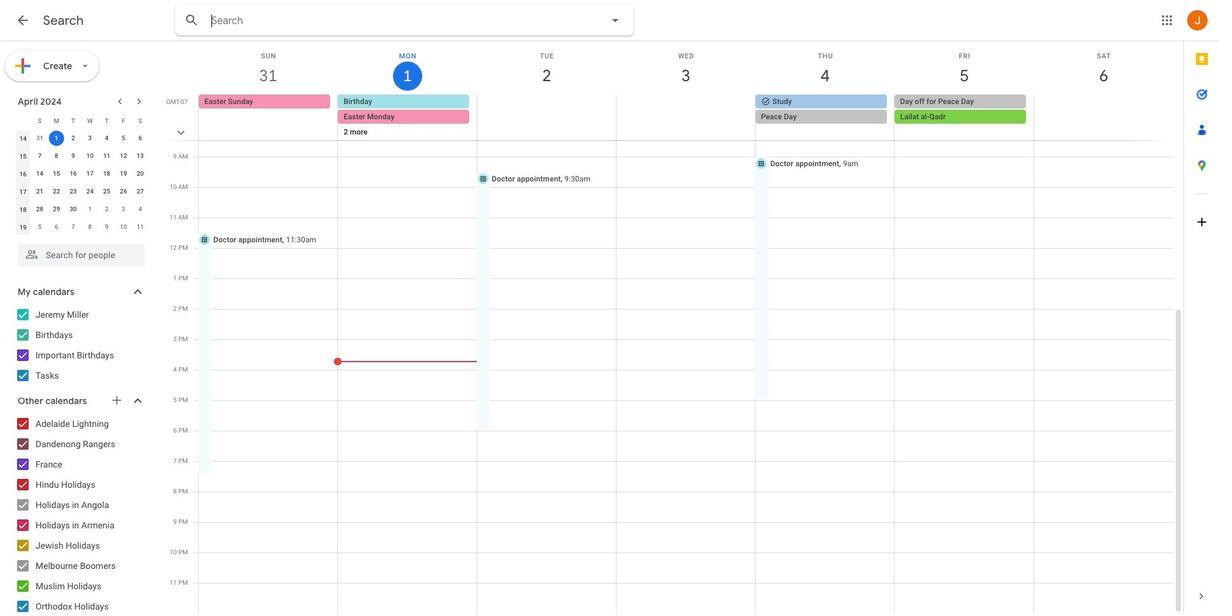 Task type: vqa. For each thing, say whether or not it's contained in the screenshot.
4 element
yes



Task type: locate. For each thing, give the bounding box(es) containing it.
20 element
[[133, 166, 148, 182]]

28 element
[[32, 202, 47, 217]]

row
[[193, 95, 1184, 156], [15, 112, 149, 130], [15, 130, 149, 147], [15, 147, 149, 165], [15, 165, 149, 183], [15, 183, 149, 201], [15, 201, 149, 218], [15, 218, 149, 236]]

26 element
[[116, 184, 131, 199]]

12 element
[[116, 149, 131, 164]]

4 element
[[99, 131, 114, 146]]

None search field
[[0, 239, 157, 267]]

3 element
[[82, 131, 98, 146]]

17 element
[[82, 166, 98, 182]]

15 element
[[49, 166, 64, 182]]

None search field
[[175, 5, 634, 36]]

16 element
[[66, 166, 81, 182]]

19 element
[[116, 166, 131, 182]]

my calendars list
[[3, 305, 157, 386]]

tab list
[[1184, 41, 1219, 579]]

may 1 element
[[82, 202, 98, 217]]

search image
[[179, 8, 204, 33]]

may 11 element
[[133, 220, 148, 235]]

22 element
[[49, 184, 64, 199]]

other calendars list
[[3, 414, 157, 615]]

column header
[[15, 112, 31, 130]]

may 4 element
[[133, 202, 148, 217]]

30 element
[[66, 202, 81, 217]]

27 element
[[133, 184, 148, 199]]

Search text field
[[211, 15, 572, 27]]

may 7 element
[[66, 220, 81, 235]]

29 element
[[49, 202, 64, 217]]

10 element
[[82, 149, 98, 164]]

add other calendars image
[[110, 394, 123, 407]]

18 element
[[99, 166, 114, 182]]

search options image
[[603, 8, 628, 33]]

heading
[[43, 13, 84, 29]]

9 element
[[66, 149, 81, 164]]

may 5 element
[[32, 220, 47, 235]]

row group
[[15, 130, 149, 236]]

grid
[[163, 41, 1184, 615]]

2 element
[[66, 131, 81, 146]]

24 element
[[82, 184, 98, 199]]

25 element
[[99, 184, 114, 199]]

cell
[[338, 95, 477, 156], [477, 95, 616, 156], [616, 95, 755, 156], [755, 95, 894, 156], [894, 95, 1034, 156], [1034, 95, 1173, 156], [48, 130, 65, 147]]

6 element
[[133, 131, 148, 146]]

column header inside april 2024 grid
[[15, 112, 31, 130]]

1, today element
[[49, 131, 64, 146]]



Task type: describe. For each thing, give the bounding box(es) containing it.
may 10 element
[[116, 220, 131, 235]]

14 element
[[32, 166, 47, 182]]

21 element
[[32, 184, 47, 199]]

may 9 element
[[99, 220, 114, 235]]

5 element
[[116, 131, 131, 146]]

7 element
[[32, 149, 47, 164]]

cell inside row group
[[48, 130, 65, 147]]

row group inside april 2024 grid
[[15, 130, 149, 236]]

Search for people text field
[[25, 244, 137, 267]]

23 element
[[66, 184, 81, 199]]

go back image
[[15, 13, 30, 28]]

13 element
[[133, 149, 148, 164]]

may 2 element
[[99, 202, 114, 217]]

march 31 element
[[32, 131, 47, 146]]

may 3 element
[[116, 202, 131, 217]]

may 6 element
[[49, 220, 64, 235]]

11 element
[[99, 149, 114, 164]]

8 element
[[49, 149, 64, 164]]

april 2024 grid
[[12, 112, 149, 236]]

may 8 element
[[82, 220, 98, 235]]



